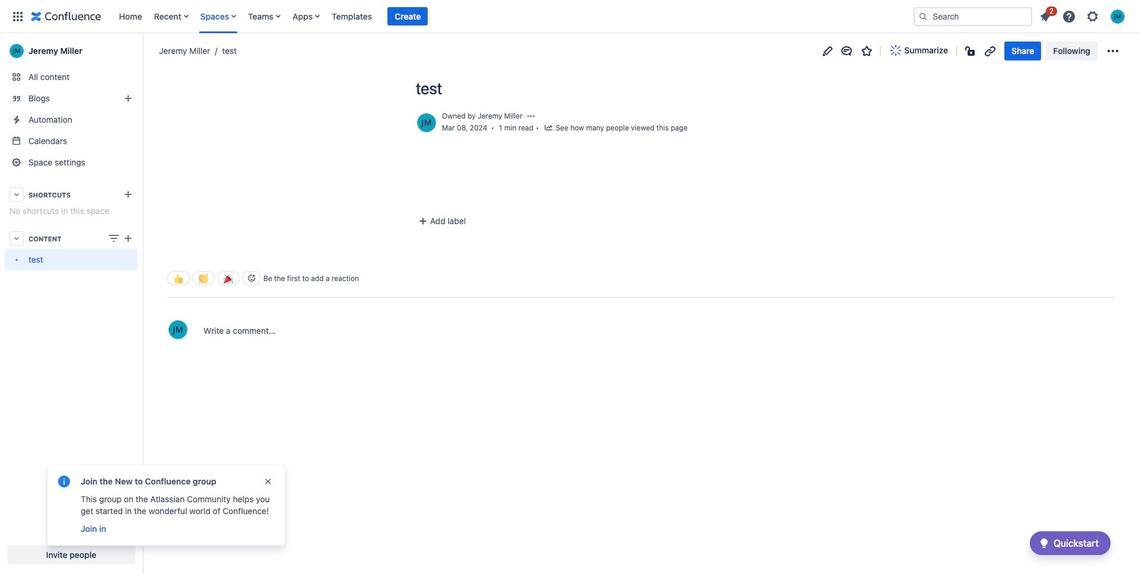 Task type: describe. For each thing, give the bounding box(es) containing it.
0 horizontal spatial list
[[113, 0, 912, 33]]

copy link image
[[983, 44, 998, 58]]

more actions image
[[1106, 44, 1120, 58]]

help icon image
[[1062, 9, 1076, 23]]

no restrictions image
[[964, 44, 979, 58]]

edit this page image
[[821, 44, 835, 58]]

manage page ownership image
[[526, 112, 536, 121]]

space element
[[0, 33, 142, 574]]

Search field
[[914, 7, 1033, 26]]

appswitcher icon image
[[11, 9, 25, 23]]

Add label text field
[[415, 216, 506, 228]]

create a page image
[[121, 231, 135, 246]]

add shortcut image
[[121, 188, 135, 202]]

collapse sidebar image
[[129, 39, 155, 63]]

info image
[[57, 475, 71, 489]]

notification icon image
[[1038, 9, 1053, 23]]

1 horizontal spatial list item
[[1035, 4, 1057, 26]]

:clap: image
[[199, 274, 208, 283]]

dismiss image
[[263, 477, 273, 487]]

more information about jeremy miller image
[[167, 320, 189, 341]]

1 horizontal spatial list
[[1035, 4, 1132, 27]]

list item inside global element
[[388, 7, 428, 26]]



Task type: vqa. For each thing, say whether or not it's contained in the screenshot.
close 'icon'
no



Task type: locate. For each thing, give the bounding box(es) containing it.
list item
[[1035, 4, 1057, 26], [388, 7, 428, 26]]

confluence image
[[31, 9, 101, 23], [31, 9, 101, 23]]

:tada: image
[[224, 274, 233, 283], [224, 274, 233, 283]]

banner
[[0, 0, 1139, 33]]

0 horizontal spatial list item
[[388, 7, 428, 26]]

None search field
[[914, 7, 1033, 26]]

settings icon image
[[1086, 9, 1100, 23]]

search image
[[919, 12, 928, 21]]

create a blog image
[[121, 91, 135, 106]]

add reaction image
[[247, 274, 256, 283]]

more information about jeremy miller image
[[416, 112, 437, 134]]

list
[[113, 0, 912, 33], [1035, 4, 1132, 27]]

:thumbsup: image
[[174, 274, 183, 283], [174, 274, 183, 283]]

check image
[[1037, 536, 1051, 551]]

star image
[[860, 44, 874, 58]]

:clap: image
[[199, 274, 208, 283]]

change view image
[[107, 231, 121, 246]]

global element
[[7, 0, 912, 33]]

your profile and preferences image
[[1111, 9, 1125, 23]]



